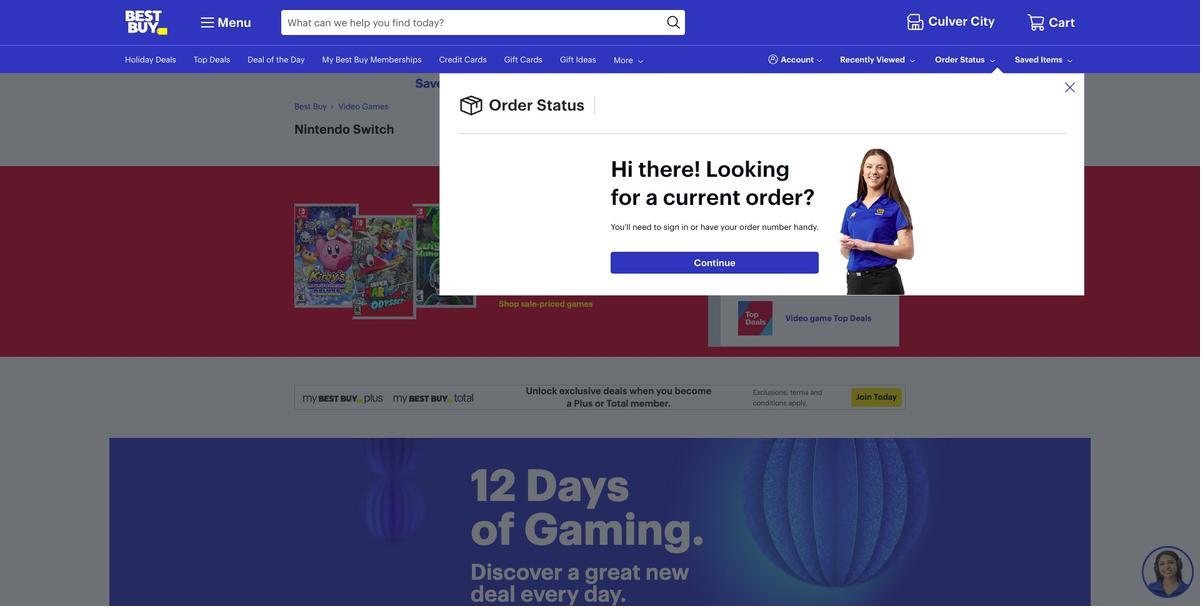 Task type: locate. For each thing, give the bounding box(es) containing it.
order status down gift cards link
[[489, 95, 584, 114]]

saved
[[1015, 54, 1039, 64]]

nintendo inside the save on select nintendo games
[[843, 194, 879, 204]]

gift cards link
[[504, 54, 542, 64]]

cards for credit cards
[[464, 54, 487, 64]]

switch down the games
[[353, 121, 394, 137]]

handy.
[[794, 222, 819, 232]]

0 horizontal spatial top
[[194, 54, 207, 64]]

deals left deal
[[210, 54, 230, 64]]

in
[[682, 222, 688, 232]]

join today button
[[851, 388, 902, 407]]

nintendo inside the save $10 or $20 on select nintendo switch games.
[[559, 214, 644, 237]]

status down advertisement 'region'
[[537, 95, 584, 114]]

discover a great new
[[470, 559, 689, 585]]

top down menu dropdown button
[[194, 54, 207, 64]]

or
[[583, 193, 603, 216], [691, 222, 698, 232]]

0 horizontal spatial switch
[[353, 121, 394, 137]]

1 vertical spatial top
[[834, 313, 848, 323]]

select up the dream
[[499, 214, 555, 237]]

0 vertical spatial status
[[960, 54, 985, 64]]

buy right my
[[354, 54, 368, 64]]

cards for gift cards
[[520, 54, 542, 64]]

a right for
[[646, 184, 658, 211]]

a plus or total member.
[[567, 397, 671, 409]]

my
[[322, 54, 333, 64]]

top
[[194, 54, 207, 64], [834, 313, 848, 323]]

0 vertical spatial order status
[[935, 54, 985, 64]]

1 horizontal spatial switch
[[499, 234, 562, 257]]

0 horizontal spatial gift
[[504, 54, 518, 64]]

1 vertical spatial of
[[470, 502, 515, 556]]

games.
[[566, 234, 633, 257]]

continue
[[694, 257, 736, 269]]

video up the nintendo switch
[[338, 101, 360, 111]]

video for video game top deals
[[785, 313, 808, 323]]

save inside the save on select nintendo games
[[785, 194, 803, 204]]

and right 'terms'
[[810, 388, 822, 397]]

0 vertical spatial order
[[935, 54, 958, 64]]

0 vertical spatial and
[[652, 273, 666, 283]]

new
[[645, 559, 689, 585]]

number
[[762, 222, 792, 232]]

best down day
[[294, 101, 311, 111]]

1 horizontal spatial order
[[935, 54, 958, 64]]

Type to search. Navigate forward to hear suggestions text field
[[281, 10, 663, 35]]

12 days
[[470, 459, 629, 512]]

exclusions, terms and conditions apply.
[[753, 388, 822, 407]]

best right my
[[336, 54, 352, 64]]

0 vertical spatial best
[[336, 54, 352, 64]]

deals right game
[[850, 313, 871, 323]]

status down 'city'
[[960, 54, 985, 64]]

order
[[739, 222, 760, 232]]

on inside the save on select nintendo games
[[805, 194, 815, 204]]

1 gift from the left
[[504, 54, 518, 64]]

1 horizontal spatial cards
[[520, 54, 542, 64]]

2 horizontal spatial deals
[[850, 313, 871, 323]]

there!
[[638, 155, 701, 182]]

0 horizontal spatial status
[[537, 95, 584, 114]]

order status down culver city dropdown button on the right top
[[935, 54, 985, 64]]

0 vertical spatial top
[[194, 54, 207, 64]]

1 horizontal spatial best
[[336, 54, 352, 64]]

1 horizontal spatial buy
[[354, 54, 368, 64]]

of inside utility element
[[266, 54, 274, 64]]

1 horizontal spatial select
[[817, 194, 841, 204]]

video game top deals button
[[722, 290, 898, 347]]

tab list containing save on select nintendo games
[[285, 166, 915, 357]]

1 vertical spatial to
[[499, 273, 506, 283]]

save inside the save $10 or $20 on select nintendo switch games.
[[499, 193, 543, 216]]

1 horizontal spatial on
[[805, 194, 815, 204]]

order down gift cards link
[[489, 95, 533, 114]]

of left the
[[266, 54, 274, 64]]

tab list
[[285, 166, 915, 357]]

0 horizontal spatial or
[[583, 193, 603, 216]]

1 horizontal spatial or
[[691, 222, 698, 232]]

deals inside video game top deals button
[[850, 313, 871, 323]]

1 vertical spatial select
[[499, 214, 555, 237]]

sign
[[664, 222, 679, 232]]

0 vertical spatial games
[[785, 205, 811, 215]]

0 horizontal spatial of
[[266, 54, 274, 64]]

save
[[499, 193, 543, 216], [785, 194, 803, 204]]

0 horizontal spatial select
[[499, 214, 555, 237]]

1 vertical spatial buy
[[313, 101, 327, 111]]

or right in
[[691, 222, 698, 232]]

top deals link
[[194, 54, 230, 64]]

games down and more.
[[567, 299, 593, 309]]

switch up the dream
[[499, 234, 562, 257]]

sale-
[[521, 299, 540, 309]]

0 vertical spatial to
[[654, 222, 661, 232]]

of up discover
[[470, 502, 515, 556]]

0 vertical spatial a
[[646, 184, 658, 211]]

0 horizontal spatial save
[[499, 193, 543, 216]]

conditions
[[753, 399, 787, 407]]

2 gift from the left
[[560, 54, 574, 64]]

looking
[[706, 155, 790, 182]]

1 horizontal spatial deals
[[210, 54, 230, 64]]

the
[[276, 54, 288, 64]]

select up handy. at the top of page
[[817, 194, 841, 204]]

1 horizontal spatial top
[[834, 313, 848, 323]]

0 vertical spatial video
[[338, 101, 360, 111]]

kirby's
[[633, 262, 658, 272]]

2 cards from the left
[[520, 54, 542, 64]]

unlock
[[526, 385, 557, 397]]

1 vertical spatial and
[[810, 388, 822, 397]]

deals
[[156, 54, 176, 64], [210, 54, 230, 64], [850, 313, 871, 323]]

shop sale-priced games link
[[499, 299, 593, 309]]

of
[[266, 54, 274, 64], [470, 502, 515, 556]]

cart
[[1049, 14, 1075, 30]]

1 vertical spatial order
[[489, 95, 533, 114]]

discover
[[470, 559, 563, 585]]

0 vertical spatial of
[[266, 54, 274, 64]]

and right 3
[[652, 273, 666, 283]]

and inside and more.
[[652, 273, 666, 283]]

1 vertical spatial games
[[567, 299, 593, 309]]

save left $10
[[499, 193, 543, 216]]

games up handy. at the top of page
[[785, 205, 811, 215]]

mansion
[[611, 273, 643, 283]]

nintendo
[[294, 121, 350, 137], [843, 194, 879, 204], [559, 214, 644, 237], [785, 256, 822, 266]]

buy up the nintendo switch
[[313, 101, 327, 111]]

holiday deals link
[[125, 54, 176, 64]]

0 horizontal spatial best
[[294, 101, 311, 111]]

1 horizontal spatial and
[[810, 388, 822, 397]]

switch left consoles
[[823, 256, 850, 266]]

hi there! looking for a current order?
[[611, 155, 815, 211]]

join today
[[856, 392, 897, 402]]

my best buy memberships
[[322, 54, 422, 64]]

mario
[[574, 262, 596, 272]]

to up more. at top
[[499, 273, 506, 283]]

1 cards from the left
[[464, 54, 487, 64]]

items
[[1041, 54, 1063, 64]]

order
[[935, 54, 958, 64], [489, 95, 533, 114]]

more.
[[499, 284, 521, 294]]

gift ideas link
[[560, 54, 596, 64]]

status
[[960, 54, 985, 64], [537, 95, 584, 114]]

1 horizontal spatial video
[[785, 313, 808, 323]]

0 horizontal spatial buy
[[313, 101, 327, 111]]

cards left "gift ideas"
[[520, 54, 542, 64]]

deals right holiday
[[156, 54, 176, 64]]

more button
[[614, 54, 646, 66]]

utility element
[[125, 46, 1085, 296]]

switch inside button
[[823, 256, 850, 266]]

gift cards
[[504, 54, 542, 64]]

holiday deals
[[125, 54, 176, 64]]

0 horizontal spatial video
[[338, 101, 360, 111]]

0 horizontal spatial to
[[499, 273, 506, 283]]

0 horizontal spatial order
[[489, 95, 533, 114]]

to left sign
[[654, 222, 661, 232]]

order status inside dropdown button
[[935, 54, 985, 64]]

top right game
[[834, 313, 848, 323]]

1 vertical spatial video
[[785, 313, 808, 323]]

0 horizontal spatial a
[[568, 559, 580, 585]]

0 vertical spatial buy
[[354, 54, 368, 64]]

best buy link
[[294, 101, 327, 111]]

best buy store employee image
[[839, 149, 914, 295]]

cards right credit
[[464, 54, 487, 64]]

to
[[654, 222, 661, 232], [499, 273, 506, 283]]

0 horizontal spatial deals
[[156, 54, 176, 64]]

save up handy. at the top of page
[[785, 194, 803, 204]]

1 vertical spatial a
[[568, 559, 580, 585]]

video
[[338, 101, 360, 111], [785, 313, 808, 323]]

memberships
[[370, 54, 422, 64]]

1 horizontal spatial games
[[785, 205, 811, 215]]

0 vertical spatial or
[[583, 193, 603, 216]]

video games link
[[338, 101, 389, 111]]

order status
[[935, 54, 985, 64], [489, 95, 584, 114]]

save on select nintendo games button
[[727, 177, 899, 233]]

0 horizontal spatial on
[[646, 193, 669, 216]]

on up sign
[[646, 193, 669, 216]]

1 vertical spatial or
[[691, 222, 698, 232]]

top deals image
[[738, 301, 773, 336]]

3
[[645, 273, 650, 283]]

games inside the save on select nintendo games
[[785, 205, 811, 215]]

select inside the save $10 or $20 on select nintendo switch games.
[[499, 214, 555, 237]]

a left the great
[[568, 559, 580, 585]]

video left game
[[785, 313, 808, 323]]

0 vertical spatial select
[[817, 194, 841, 204]]

deal
[[248, 54, 264, 64]]

consoles
[[852, 256, 887, 266]]

1 vertical spatial status
[[537, 95, 584, 114]]

nintendo switch consoles
[[785, 256, 887, 266]]

1 horizontal spatial gift
[[560, 54, 574, 64]]

1 horizontal spatial to
[[654, 222, 661, 232]]

video games
[[338, 101, 389, 111]]

and
[[652, 273, 666, 283], [810, 388, 822, 397]]

video inside button
[[785, 313, 808, 323]]

2 horizontal spatial switch
[[823, 256, 850, 266]]

0 horizontal spatial and
[[652, 273, 666, 283]]

switch
[[353, 121, 394, 137], [499, 234, 562, 257], [823, 256, 850, 266]]

$20
[[607, 193, 642, 216]]

gift ideas
[[560, 54, 596, 64]]

dream
[[508, 273, 533, 283]]

deals
[[603, 385, 627, 397]]

1 horizontal spatial a
[[646, 184, 658, 211]]

join
[[856, 392, 872, 402]]

you'll need to sign in or have your order number handy.
[[611, 222, 819, 232]]

1 horizontal spatial status
[[960, 54, 985, 64]]

or right $10
[[583, 193, 603, 216]]

order down culver city dropdown button on the right top
[[935, 54, 958, 64]]

gift left ideas
[[560, 54, 574, 64]]

0 horizontal spatial cards
[[464, 54, 487, 64]]

account
[[781, 54, 814, 64]]

switch inside the save $10 or $20 on select nintendo switch games.
[[499, 234, 562, 257]]

games
[[785, 205, 811, 215], [567, 299, 593, 309]]

days
[[525, 459, 629, 512]]

pause the carousel image
[[710, 198, 724, 212]]

a
[[646, 184, 658, 211], [568, 559, 580, 585]]

save on select nintendo games
[[785, 194, 879, 215]]

1 horizontal spatial save
[[785, 194, 803, 204]]

on up handy. at the top of page
[[805, 194, 815, 204]]

1 horizontal spatial order status
[[935, 54, 985, 64]]

0 horizontal spatial order status
[[489, 95, 584, 114]]

recently viewed button
[[840, 54, 918, 65]]

gift right credit cards
[[504, 54, 518, 64]]

bestbuy.com image
[[125, 10, 168, 35]]



Task type: vqa. For each thing, say whether or not it's contained in the screenshot.
A PLUS OR TOTAL MEMBER.
yes



Task type: describe. For each thing, give the bounding box(es) containing it.
gaming.
[[524, 502, 705, 556]]

save $10 or $20 on select nintendo switch games.
[[499, 193, 669, 257]]

land
[[535, 273, 554, 283]]

gift for gift ideas
[[560, 54, 574, 64]]

culver city
[[928, 13, 995, 29]]

top deals
[[194, 54, 230, 64]]

day
[[291, 54, 305, 64]]

save for save on select nintendo games
[[785, 194, 803, 204]]

and more.
[[499, 273, 666, 294]]

buy inside utility element
[[354, 54, 368, 64]]

apply.
[[788, 399, 807, 407]]

to inside super mario odyssey, kirby's return to dream land deluxe, luigi's mansion 3
[[499, 273, 506, 283]]

nintendo switch consoles button
[[722, 233, 898, 290]]

video for video games
[[338, 101, 360, 111]]

exclusive
[[559, 385, 601, 397]]

12
[[470, 459, 516, 512]]

$10
[[547, 193, 580, 216]]

luigi's
[[586, 273, 609, 283]]

return
[[660, 262, 685, 272]]

best buy
[[294, 101, 327, 111]]

you
[[656, 385, 673, 397]]

you'll
[[611, 222, 630, 232]]

credit cards
[[439, 54, 487, 64]]

my best buy memberships link
[[322, 54, 422, 64]]

on inside the save $10 or $20 on select nintendo switch games.
[[646, 193, 669, 216]]

or inside utility element
[[691, 222, 698, 232]]

odyssey,
[[598, 262, 631, 272]]

video game top deals
[[785, 313, 871, 323]]

cart icon image
[[1027, 13, 1046, 32]]

deluxe,
[[556, 273, 584, 283]]

exclusions,
[[753, 388, 788, 397]]

menu
[[218, 14, 251, 30]]

city
[[971, 13, 995, 29]]

your
[[721, 222, 737, 232]]

my best buy plustm my best buy totaltm image
[[303, 393, 474, 405]]

cart link
[[1027, 13, 1075, 32]]

save for save $10 or $20 on select nintendo switch games.
[[499, 193, 543, 216]]

when
[[629, 385, 654, 397]]

for
[[611, 184, 641, 211]]

game
[[810, 313, 832, 323]]

recently
[[840, 54, 874, 64]]

saved items button
[[1015, 54, 1075, 65]]

1 vertical spatial best
[[294, 101, 311, 111]]

shop sale-priced games
[[499, 299, 593, 309]]

viewed
[[876, 54, 905, 64]]

and inside exclusions, terms and conditions apply.
[[810, 388, 822, 397]]

or inside the save $10 or $20 on select nintendo switch games.
[[583, 193, 603, 216]]

current
[[663, 184, 741, 211]]

of gaming.
[[470, 502, 705, 556]]

menu button
[[198, 13, 251, 33]]

best inside utility element
[[336, 54, 352, 64]]

deals for holiday deals
[[156, 54, 176, 64]]

today
[[874, 392, 897, 402]]

super
[[550, 262, 572, 272]]

continue button
[[611, 252, 819, 274]]

culver city button
[[906, 11, 998, 34]]

0 horizontal spatial games
[[567, 299, 593, 309]]

culver
[[928, 13, 968, 29]]

switch for nintendo switch
[[353, 121, 394, 137]]

top inside button
[[834, 313, 848, 323]]

1 horizontal spatial of
[[470, 502, 515, 556]]

select inside the save on select nintendo games
[[817, 194, 841, 204]]

deal of the day link
[[248, 54, 305, 64]]

games
[[362, 101, 389, 111]]

holiday
[[125, 54, 153, 64]]

switch for nintendo switch consoles
[[823, 256, 850, 266]]

shop
[[499, 299, 519, 309]]

account button
[[768, 53, 823, 66]]

deal of the day
[[248, 54, 305, 64]]

to inside utility element
[[654, 222, 661, 232]]

become
[[675, 385, 712, 397]]

more
[[614, 55, 633, 65]]

saved items
[[1015, 54, 1063, 64]]

gift for gift cards
[[504, 54, 518, 64]]

top inside utility element
[[194, 54, 207, 64]]

nintendo switch
[[294, 121, 394, 137]]

recently viewed
[[840, 54, 905, 64]]

close image
[[1063, 80, 1078, 95]]

advertisement region
[[297, 73, 903, 94]]

a inside hi there! looking for a current order?
[[646, 184, 658, 211]]

great
[[585, 559, 641, 585]]

credit
[[439, 54, 462, 64]]

order inside dropdown button
[[935, 54, 958, 64]]

super mario odyssey, kirby's return to dream land deluxe, luigi's mansion 3
[[499, 262, 685, 283]]

have
[[701, 222, 718, 232]]

terms
[[790, 388, 808, 397]]

deals for top deals
[[210, 54, 230, 64]]

priced
[[540, 299, 565, 309]]

1 vertical spatial order status
[[489, 95, 584, 114]]

ideas
[[576, 54, 596, 64]]

status inside dropdown button
[[960, 54, 985, 64]]



